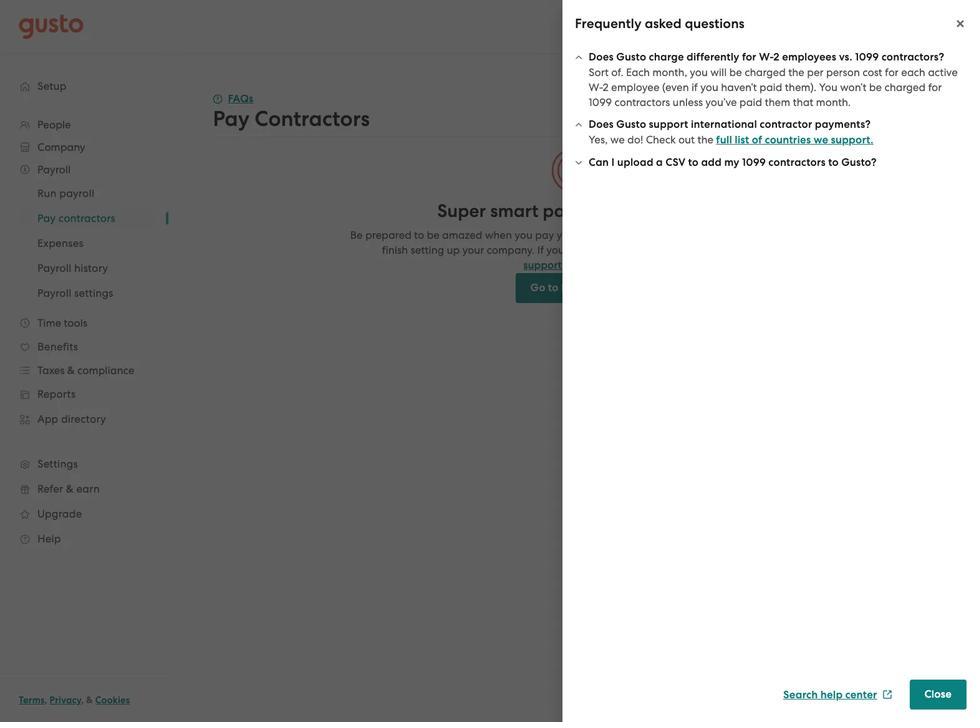 Task type: describe. For each thing, give the bounding box(es) containing it.
a
[[657, 156, 663, 169]]

support
[[649, 118, 689, 131]]

super smart payments start here
[[438, 200, 711, 222]]

first
[[675, 229, 693, 242]]

that
[[794, 96, 814, 109]]

be prepared to be amazed when you pay your contractors for the first time. but first, please finish setting up your company. if you have any questions, please contact us at support@gusto.com
[[350, 229, 799, 272]]

full list of countries we support. link
[[717, 134, 874, 147]]

differently
[[687, 51, 740, 64]]

international
[[692, 118, 758, 131]]

go to dashboard
[[531, 281, 618, 295]]

1 horizontal spatial your
[[557, 229, 579, 242]]

terms
[[19, 695, 45, 707]]

0 vertical spatial paid
[[760, 81, 783, 94]]

if
[[538, 244, 544, 257]]

support@gusto.com link
[[524, 259, 623, 272]]

0 vertical spatial be
[[730, 66, 743, 79]]

0 vertical spatial please
[[766, 229, 799, 242]]

add
[[702, 156, 722, 169]]

for inside be prepared to be amazed when you pay your contractors for the first time. but first, please finish setting up your company. if you have any questions, please contact us at support@gusto.com
[[640, 229, 653, 242]]

full
[[717, 134, 733, 147]]

amazed
[[443, 229, 483, 242]]

for down active
[[929, 81, 943, 94]]

&
[[86, 695, 93, 707]]

at
[[756, 244, 767, 257]]

of.
[[612, 66, 624, 79]]

questions,
[[615, 244, 665, 257]]

countries
[[766, 134, 812, 147]]

cookies
[[95, 695, 130, 707]]

yes,
[[589, 134, 608, 146]]

search help center
[[784, 689, 878, 702]]

gusto?
[[842, 156, 877, 169]]

2 we from the left
[[814, 134, 829, 147]]

we inside yes, we do! check out the full list of countries we support.
[[611, 134, 625, 146]]

here
[[674, 200, 711, 222]]

2 , from the left
[[81, 695, 84, 707]]

(even
[[663, 81, 690, 94]]

per
[[808, 66, 824, 79]]

1 horizontal spatial 1099
[[743, 156, 767, 169]]

close button
[[910, 680, 967, 710]]

the inside sort of. each month, you will be charged the per person cost for each active w-2 employee (even if you haven't paid them). you won't be charged for 1099 contractors unless you've paid them that month.
[[789, 66, 805, 79]]

2 horizontal spatial 1099
[[856, 51, 880, 64]]

does gusto charge differently for w-2 employees vs. 1099 contractors?
[[589, 51, 945, 64]]

go
[[531, 281, 546, 295]]

active
[[929, 66, 959, 79]]

pay
[[213, 106, 250, 132]]

pay contractors
[[213, 106, 370, 132]]

if
[[692, 81, 698, 94]]

contractors
[[255, 106, 370, 132]]

i
[[612, 156, 615, 169]]

cost
[[863, 66, 883, 79]]

contact
[[703, 244, 740, 257]]

have
[[568, 244, 592, 257]]

frequently asked questions dialog
[[563, 0, 980, 723]]

month,
[[653, 66, 688, 79]]

when
[[485, 229, 512, 242]]

of
[[753, 134, 763, 147]]

for right cost on the right of the page
[[886, 66, 899, 79]]

can i upload a csv to add my 1099 contractors to gusto?
[[589, 156, 877, 169]]

setting
[[411, 244, 445, 257]]

terms link
[[19, 695, 45, 707]]

unless
[[673, 96, 704, 109]]

first,
[[742, 229, 763, 242]]

support@gusto.com
[[524, 259, 623, 272]]

gusto for support
[[617, 118, 647, 131]]

yes, we do! check out the full list of countries we support.
[[589, 134, 874, 147]]

does for does gusto support international contractor payments?
[[589, 118, 614, 131]]

upload
[[618, 156, 654, 169]]

1 , from the left
[[45, 695, 47, 707]]

sort
[[589, 66, 609, 79]]

to inside be prepared to be amazed when you pay your contractors for the first time. but first, please finish setting up your company. if you have any questions, please contact us at support@gusto.com
[[414, 229, 425, 242]]

contractors for be prepared to be amazed when you pay your contractors for the first time. but first, please finish setting up your company. if you have any questions, please contact us at support@gusto.com
[[582, 229, 637, 242]]

finish
[[382, 244, 408, 257]]

check
[[646, 134, 676, 146]]

does for does gusto charge differently for w-2 employees vs. 1099 contractors?
[[589, 51, 614, 64]]

help
[[821, 689, 843, 702]]

charge
[[649, 51, 685, 64]]

to right go
[[549, 281, 559, 295]]

but
[[723, 229, 739, 242]]

the inside be prepared to be amazed when you pay your contractors for the first time. but first, please finish setting up your company. if you have any questions, please contact us at support@gusto.com
[[656, 229, 672, 242]]

terms , privacy , & cookies
[[19, 695, 130, 707]]

super
[[438, 200, 486, 222]]

1 horizontal spatial w-
[[760, 51, 774, 64]]

do!
[[628, 134, 644, 146]]

company.
[[487, 244, 535, 257]]

cookies button
[[95, 693, 130, 708]]

w- inside sort of. each month, you will be charged the per person cost for each active w-2 employee (even if you haven't paid them). you won't be charged for 1099 contractors unless you've paid them that month.
[[589, 81, 603, 94]]



Task type: locate. For each thing, give the bounding box(es) containing it.
pay
[[536, 229, 555, 242]]

0 horizontal spatial we
[[611, 134, 625, 146]]

contractors
[[615, 96, 671, 109], [769, 156, 826, 169], [582, 229, 637, 242]]

to
[[689, 156, 699, 169], [829, 156, 839, 169], [414, 229, 425, 242], [549, 281, 559, 295]]

1 vertical spatial does
[[589, 118, 614, 131]]

to up setting
[[414, 229, 425, 242]]

start
[[631, 200, 670, 222]]

1 vertical spatial paid
[[740, 96, 763, 109]]

does
[[589, 51, 614, 64], [589, 118, 614, 131]]

you
[[690, 66, 708, 79], [701, 81, 719, 94], [515, 229, 533, 242], [547, 244, 565, 257]]

1 vertical spatial the
[[698, 134, 714, 146]]

0 vertical spatial the
[[789, 66, 805, 79]]

2 vertical spatial contractors
[[582, 229, 637, 242]]

0 horizontal spatial your
[[463, 244, 485, 257]]

will
[[711, 66, 727, 79]]

1 we from the left
[[611, 134, 625, 146]]

w-
[[760, 51, 774, 64], [589, 81, 603, 94]]

privacy
[[50, 695, 81, 707]]

faqs
[[228, 92, 254, 105]]

charged
[[745, 66, 786, 79], [885, 81, 926, 94]]

1 vertical spatial 1099
[[589, 96, 612, 109]]

contractors down the full list of countries we support. link
[[769, 156, 826, 169]]

2
[[774, 51, 780, 64], [603, 81, 609, 94]]

for up haven't
[[743, 51, 757, 64]]

be up setting
[[427, 229, 440, 242]]

w- down sort
[[589, 81, 603, 94]]

, left privacy
[[45, 695, 47, 707]]

questions
[[685, 16, 745, 32]]

2 inside sort of. each month, you will be charged the per person cost for each active w-2 employee (even if you haven't paid them). you won't be charged for 1099 contractors unless you've paid them that month.
[[603, 81, 609, 94]]

csv
[[666, 156, 686, 169]]

gusto up do! at right top
[[617, 118, 647, 131]]

0 vertical spatial charged
[[745, 66, 786, 79]]

illustration of a coin image
[[551, 147, 598, 194]]

the left full
[[698, 134, 714, 146]]

please up at
[[766, 229, 799, 242]]

0 vertical spatial does
[[589, 51, 614, 64]]

does gusto support international contractor payments?
[[589, 118, 872, 131]]

please down first at right
[[668, 244, 700, 257]]

we down payments?
[[814, 134, 829, 147]]

frequently asked questions
[[575, 16, 745, 32]]

1099 down sort
[[589, 96, 612, 109]]

2 down sort
[[603, 81, 609, 94]]

be down cost on the right of the page
[[870, 81, 883, 94]]

2 vertical spatial be
[[427, 229, 440, 242]]

privacy link
[[50, 695, 81, 707]]

we
[[611, 134, 625, 146], [814, 134, 829, 147]]

each
[[627, 66, 650, 79]]

close
[[925, 688, 952, 702]]

sort of. each month, you will be charged the per person cost for each active w-2 employee (even if you haven't paid them). you won't be charged for 1099 contractors unless you've paid them that month.
[[589, 66, 959, 109]]

0 horizontal spatial 2
[[603, 81, 609, 94]]

dashboard
[[562, 281, 618, 295]]

out
[[679, 134, 695, 146]]

paid down haven't
[[740, 96, 763, 109]]

1 horizontal spatial please
[[766, 229, 799, 242]]

2 horizontal spatial the
[[789, 66, 805, 79]]

contractors for can i upload a csv to add my 1099 contractors to gusto?
[[769, 156, 826, 169]]

2 vertical spatial the
[[656, 229, 672, 242]]

payments
[[543, 200, 626, 222]]

0 horizontal spatial please
[[668, 244, 700, 257]]

charged down 'each'
[[885, 81, 926, 94]]

1 vertical spatial be
[[870, 81, 883, 94]]

each
[[902, 66, 926, 79]]

frequently
[[575, 16, 642, 32]]

,
[[45, 695, 47, 707], [81, 695, 84, 707]]

any
[[594, 244, 613, 257]]

prepared
[[366, 229, 412, 242]]

gusto up each
[[617, 51, 647, 64]]

0 vertical spatial contractors
[[615, 96, 671, 109]]

the
[[789, 66, 805, 79], [698, 134, 714, 146], [656, 229, 672, 242]]

home image
[[19, 14, 84, 39]]

vs.
[[840, 51, 853, 64]]

the inside yes, we do! check out the full list of countries we support.
[[698, 134, 714, 146]]

center
[[846, 689, 878, 702]]

0 vertical spatial 1099
[[856, 51, 880, 64]]

can
[[589, 156, 609, 169]]

your down 'amazed'
[[463, 244, 485, 257]]

0 horizontal spatial w-
[[589, 81, 603, 94]]

you've
[[706, 96, 738, 109]]

contractors inside sort of. each month, you will be charged the per person cost for each active w-2 employee (even if you haven't paid them). you won't be charged for 1099 contractors unless you've paid them that month.
[[615, 96, 671, 109]]

1 vertical spatial please
[[668, 244, 700, 257]]

0 horizontal spatial the
[[656, 229, 672, 242]]

0 horizontal spatial charged
[[745, 66, 786, 79]]

2 does from the top
[[589, 118, 614, 131]]

up
[[447, 244, 460, 257]]

0 vertical spatial w-
[[760, 51, 774, 64]]

us
[[743, 244, 754, 257]]

search help center link
[[784, 689, 893, 702]]

w- up sort of. each month, you will be charged the per person cost for each active w-2 employee (even if you haven't paid them). you won't be charged for 1099 contractors unless you've paid them that month.
[[760, 51, 774, 64]]

1 gusto from the top
[[617, 51, 647, 64]]

contractors down employee
[[615, 96, 671, 109]]

person
[[827, 66, 861, 79]]

support.
[[832, 134, 874, 147]]

0 vertical spatial gusto
[[617, 51, 647, 64]]

to left the gusto?
[[829, 156, 839, 169]]

employee
[[612, 81, 660, 94]]

1 vertical spatial your
[[463, 244, 485, 257]]

1 vertical spatial w-
[[589, 81, 603, 94]]

time.
[[696, 229, 720, 242]]

list
[[735, 134, 750, 147]]

search
[[784, 689, 819, 702]]

1 horizontal spatial 2
[[774, 51, 780, 64]]

contractors?
[[882, 51, 945, 64]]

2 gusto from the top
[[617, 118, 647, 131]]

, left &
[[81, 695, 84, 707]]

0 vertical spatial your
[[557, 229, 579, 242]]

0 horizontal spatial 1099
[[589, 96, 612, 109]]

payments?
[[816, 118, 872, 131]]

1 horizontal spatial charged
[[885, 81, 926, 94]]

your up have
[[557, 229, 579, 242]]

does up yes,
[[589, 118, 614, 131]]

haven't
[[722, 81, 758, 94]]

1 does from the top
[[589, 51, 614, 64]]

charged down does gusto charge differently for w-2 employees vs. 1099 contractors?
[[745, 66, 786, 79]]

be inside be prepared to be amazed when you pay your contractors for the first time. but first, please finish setting up your company. if you have any questions, please contact us at support@gusto.com
[[427, 229, 440, 242]]

month.
[[817, 96, 852, 109]]

does up sort
[[589, 51, 614, 64]]

2 vertical spatial 1099
[[743, 156, 767, 169]]

you
[[820, 81, 838, 94]]

asked
[[645, 16, 682, 32]]

be
[[730, 66, 743, 79], [870, 81, 883, 94], [427, 229, 440, 242]]

contractor
[[760, 118, 813, 131]]

won't
[[841, 81, 867, 94]]

contractors up 'any'
[[582, 229, 637, 242]]

1099 right my
[[743, 156, 767, 169]]

paid up them
[[760, 81, 783, 94]]

the up them).
[[789, 66, 805, 79]]

account menu element
[[739, 0, 961, 53]]

1 vertical spatial contractors
[[769, 156, 826, 169]]

0 horizontal spatial be
[[427, 229, 440, 242]]

1 horizontal spatial we
[[814, 134, 829, 147]]

0 vertical spatial 2
[[774, 51, 780, 64]]

2 horizontal spatial be
[[870, 81, 883, 94]]

1 vertical spatial charged
[[885, 81, 926, 94]]

them).
[[786, 81, 817, 94]]

for up questions,
[[640, 229, 653, 242]]

my
[[725, 156, 740, 169]]

2 up sort of. each month, you will be charged the per person cost for each active w-2 employee (even if you haven't paid them). you won't be charged for 1099 contractors unless you've paid them that month.
[[774, 51, 780, 64]]

1 horizontal spatial the
[[698, 134, 714, 146]]

be
[[350, 229, 363, 242]]

1 vertical spatial gusto
[[617, 118, 647, 131]]

gusto for charge
[[617, 51, 647, 64]]

contractors inside be prepared to be amazed when you pay your contractors for the first time. but first, please finish setting up your company. if you have any questions, please contact us at support@gusto.com
[[582, 229, 637, 242]]

1 horizontal spatial ,
[[81, 695, 84, 707]]

to right csv at the right top
[[689, 156, 699, 169]]

1 horizontal spatial be
[[730, 66, 743, 79]]

employees
[[783, 51, 837, 64]]

1099
[[856, 51, 880, 64], [589, 96, 612, 109], [743, 156, 767, 169]]

smart
[[491, 200, 539, 222]]

we left do! at right top
[[611, 134, 625, 146]]

be up haven't
[[730, 66, 743, 79]]

the left first at right
[[656, 229, 672, 242]]

1099 inside sort of. each month, you will be charged the per person cost for each active w-2 employee (even if you haven't paid them). you won't be charged for 1099 contractors unless you've paid them that month.
[[589, 96, 612, 109]]

go to dashboard link
[[516, 273, 633, 303]]

please
[[766, 229, 799, 242], [668, 244, 700, 257]]

1099 up cost on the right of the page
[[856, 51, 880, 64]]

1 vertical spatial 2
[[603, 81, 609, 94]]

0 horizontal spatial ,
[[45, 695, 47, 707]]



Task type: vqa. For each thing, say whether or not it's contained in the screenshot.
THE to the left
yes



